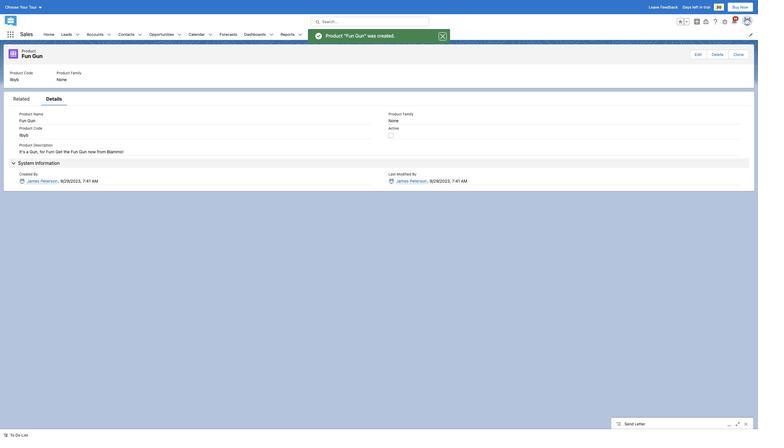 Task type: describe. For each thing, give the bounding box(es) containing it.
choose your tour button
[[5, 2, 43, 12]]

ilbyb for product family
[[10, 77, 19, 82]]

, for last modified by
[[428, 179, 429, 184]]

text default image for contacts
[[138, 33, 142, 37]]

text default image down search... button
[[366, 33, 370, 37]]

none for ilbyb
[[57, 77, 67, 82]]

send letter link
[[612, 418, 754, 431]]

7:41 for created by
[[83, 179, 91, 184]]

product up the active
[[389, 112, 402, 116]]

for
[[40, 149, 45, 154]]

gun inside product fun gun
[[32, 53, 43, 59]]

system information button
[[9, 159, 750, 168]]

from
[[97, 149, 106, 154]]

leave feedback link
[[649, 5, 678, 9]]

quotes link
[[306, 29, 326, 40]]

to do list
[[10, 433, 28, 438]]

text default image for dashboards
[[270, 33, 274, 37]]

calendar link
[[185, 29, 208, 40]]

to
[[10, 433, 14, 438]]

text default image for reports
[[298, 33, 302, 37]]

was
[[368, 33, 376, 39]]

product fun gun
[[22, 49, 43, 59]]

system
[[18, 161, 34, 166]]

peterson for last modified by
[[410, 179, 427, 184]]

clone button
[[729, 50, 749, 59]]

leave feedback
[[649, 5, 678, 9]]

now
[[741, 5, 749, 9]]

related
[[13, 96, 30, 101]]

family for fun gun
[[403, 112, 414, 116]]

last
[[389, 172, 396, 177]]

james peterson link for by
[[27, 179, 58, 184]]

gun inside product description it's a gun, for fun! get the fun gun now from blammo!
[[79, 149, 87, 154]]

days
[[683, 5, 692, 9]]

modified
[[397, 172, 412, 177]]

dashboards list item
[[241, 29, 277, 40]]

delete button
[[708, 50, 729, 59]]

in
[[700, 5, 703, 9]]

edit button
[[691, 50, 707, 59]]

created.
[[377, 33, 395, 39]]

contacts
[[118, 32, 135, 37]]

fun inside product description it's a gun, for fun! get the fun gun now from blammo!
[[71, 149, 78, 154]]

accounts
[[87, 32, 104, 37]]

forecasts
[[220, 32, 237, 37]]

fun inside product name fun gun
[[19, 118, 26, 123]]

quotes
[[310, 32, 323, 37]]

the
[[64, 149, 70, 154]]

dashboards
[[244, 32, 266, 37]]

*
[[337, 32, 339, 37]]

am for last modified by
[[461, 179, 468, 184]]

search...
[[322, 19, 338, 24]]

search... button
[[311, 17, 429, 26]]

product inside "success" alert dialog
[[326, 33, 343, 39]]

leads
[[61, 32, 72, 37]]

gun,
[[30, 149, 39, 154]]

text default image for accounts
[[107, 33, 111, 37]]

, for created by
[[58, 179, 59, 184]]

to do list button
[[0, 430, 32, 442]]

none for fun gun
[[389, 118, 399, 123]]

james for by
[[27, 179, 39, 184]]

product " fun gun " was created.
[[326, 33, 395, 39]]

30
[[717, 5, 722, 9]]

product down product name fun gun
[[19, 126, 32, 131]]

home
[[44, 32, 54, 37]]

product family none for fun gun
[[389, 112, 414, 123]]

gun inside list
[[348, 32, 355, 37]]

accounts list item
[[83, 29, 115, 40]]

choose
[[5, 5, 19, 9]]

2 by from the left
[[413, 172, 417, 177]]

product code ilbyb for active
[[19, 126, 42, 138]]

list for leave feedback link
[[40, 29, 759, 40]]

code for product family
[[24, 71, 33, 75]]

james peterson for modified
[[396, 179, 427, 184]]

10
[[734, 17, 738, 20]]

10 button
[[731, 16, 739, 25]]

contacts link
[[115, 29, 138, 40]]

product inside product fun gun
[[22, 49, 36, 53]]

calendar
[[189, 32, 205, 37]]

information
[[35, 161, 60, 166]]

7:41 for last modified by
[[452, 179, 460, 184]]

opportunities link
[[146, 29, 178, 40]]

product down product fun gun
[[10, 71, 23, 75]]

product description it's a gun, for fun! get the fun gun now from blammo!
[[19, 143, 124, 154]]

fun!
[[46, 149, 54, 154]]

leave
[[649, 5, 660, 9]]

opportunities list item
[[146, 29, 185, 40]]

do
[[15, 433, 20, 438]]

now
[[88, 149, 96, 154]]

send letter
[[625, 422, 646, 427]]

trial
[[704, 5, 711, 9]]

name
[[33, 112, 43, 116]]

left
[[693, 5, 699, 9]]

9/29/2023, for created by
[[60, 179, 82, 184]]

buy now button
[[728, 2, 754, 12]]

created
[[19, 172, 33, 177]]

james peterson link for modified
[[396, 179, 427, 184]]

james for modified
[[396, 179, 409, 184]]

details link
[[41, 95, 67, 105]]



Task type: vqa. For each thing, say whether or not it's contained in the screenshot.
Stage's Stage
no



Task type: locate. For each thing, give the bounding box(es) containing it.
days left in trial
[[683, 5, 711, 9]]

description
[[33, 143, 53, 147]]

delete
[[712, 52, 724, 57]]

text default image right "reports" on the left of the page
[[298, 33, 302, 37]]

0 vertical spatial none
[[57, 77, 67, 82]]

product down sales
[[22, 49, 36, 53]]

1 james peterson from the left
[[27, 179, 58, 184]]

0 horizontal spatial james
[[27, 179, 39, 184]]

0 vertical spatial list
[[40, 29, 759, 40]]

fun
[[340, 32, 347, 37], [346, 33, 354, 39], [22, 53, 31, 59], [19, 118, 26, 123], [71, 149, 78, 154]]

, 9/29/2023, 7:41 am
[[58, 179, 98, 184], [428, 179, 468, 184]]

text default image left to
[[4, 434, 8, 438]]

james peterson link
[[27, 179, 58, 184], [396, 179, 427, 184]]

product up details
[[57, 71, 70, 75]]

1 horizontal spatial james
[[396, 179, 409, 184]]

a
[[26, 149, 28, 154]]

buy
[[733, 5, 740, 9]]

1 horizontal spatial family
[[403, 112, 414, 116]]

text default image right contacts
[[138, 33, 142, 37]]

forecasts link
[[216, 29, 241, 40]]

7:41
[[83, 179, 91, 184], [452, 179, 460, 184]]

0 horizontal spatial code
[[24, 71, 33, 75]]

reports list item
[[277, 29, 306, 40]]

product up a
[[19, 143, 32, 147]]

1 vertical spatial product family none
[[389, 112, 414, 123]]

1 horizontal spatial am
[[461, 179, 468, 184]]

0 vertical spatial product family none
[[57, 71, 82, 82]]

text default image inside dashboards list item
[[270, 33, 274, 37]]

product inside product name fun gun
[[19, 112, 32, 116]]

edit
[[695, 52, 702, 57]]

0 horizontal spatial 9/29/2023,
[[60, 179, 82, 184]]

gun inside "success" alert dialog
[[356, 33, 364, 39]]

product code ilbyb for product family
[[10, 71, 33, 82]]

related link
[[9, 95, 34, 105]]

sales
[[20, 31, 33, 37]]

code down product name fun gun
[[33, 126, 42, 131]]

system information
[[18, 161, 60, 166]]

0 horizontal spatial "
[[344, 33, 346, 39]]

peterson for created by
[[41, 179, 58, 184]]

buy now
[[733, 5, 749, 9]]

ilbyb for active
[[19, 133, 28, 138]]

code
[[24, 71, 33, 75], [33, 126, 42, 131]]

" left was
[[364, 33, 367, 39]]

james down last modified by at the top of page
[[396, 179, 409, 184]]

text default image right 'leads'
[[76, 33, 80, 37]]

gun left was
[[356, 33, 364, 39]]

9/29/2023,
[[60, 179, 82, 184], [430, 179, 451, 184]]

reports
[[281, 32, 295, 37]]

product family none inside list
[[57, 71, 82, 82]]

none up the active
[[389, 118, 399, 123]]

text default image right accounts
[[107, 33, 111, 37]]

fun inside "success" alert dialog
[[346, 33, 354, 39]]

none up details
[[57, 77, 67, 82]]

contacts list item
[[115, 29, 146, 40]]

james peterson down created by
[[27, 179, 58, 184]]

am
[[92, 179, 98, 184], [461, 179, 468, 184]]

james peterson
[[27, 179, 58, 184], [396, 179, 427, 184]]

" right the *
[[344, 33, 346, 39]]

1 vertical spatial none
[[389, 118, 399, 123]]

, 9/29/2023, 7:41 am for created by
[[58, 179, 98, 184]]

1 horizontal spatial none
[[389, 118, 399, 123]]

0 vertical spatial family
[[71, 71, 82, 75]]

product code ilbyb inside list
[[10, 71, 33, 82]]

james peterson down modified
[[396, 179, 427, 184]]

2 " from the left
[[364, 33, 367, 39]]

0 horizontal spatial , 9/29/2023, 7:41 am
[[58, 179, 98, 184]]

1 horizontal spatial peterson
[[410, 179, 427, 184]]

1 peterson from the left
[[41, 179, 58, 184]]

1 vertical spatial product code ilbyb
[[19, 126, 42, 138]]

list item containing *
[[334, 29, 372, 40]]

success alert dialog
[[308, 29, 450, 43]]

ilbyb inside list
[[10, 77, 19, 82]]

james peterson for by
[[27, 179, 58, 184]]

james peterson link down created by
[[27, 179, 58, 184]]

list containing ilbyb
[[4, 64, 754, 88]]

2 james peterson link from the left
[[396, 179, 427, 184]]

1 vertical spatial family
[[403, 112, 414, 116]]

0 horizontal spatial peterson
[[41, 179, 58, 184]]

code down product fun gun
[[24, 71, 33, 75]]

1 horizontal spatial 7:41
[[452, 179, 460, 184]]

active
[[389, 126, 399, 131]]

"
[[344, 33, 346, 39], [364, 33, 367, 39]]

1 horizontal spatial "
[[364, 33, 367, 39]]

group
[[677, 18, 690, 25]]

peterson down information
[[41, 179, 58, 184]]

product family none up details
[[57, 71, 82, 82]]

0 vertical spatial product code ilbyb
[[10, 71, 33, 82]]

product left name
[[19, 112, 32, 116]]

0 horizontal spatial product family none
[[57, 71, 82, 82]]

text default image for leads
[[76, 33, 80, 37]]

1 7:41 from the left
[[83, 179, 91, 184]]

1 horizontal spatial james peterson link
[[396, 179, 427, 184]]

list containing home
[[40, 29, 759, 40]]

1 , from the left
[[58, 179, 59, 184]]

product
[[326, 33, 343, 39], [22, 49, 36, 53], [10, 71, 23, 75], [57, 71, 70, 75], [19, 112, 32, 116], [389, 112, 402, 116], [19, 126, 32, 131], [19, 143, 32, 147]]

product down search...
[[326, 33, 343, 39]]

leads link
[[58, 29, 76, 40]]

0 horizontal spatial by
[[34, 172, 38, 177]]

gun
[[348, 32, 355, 37], [356, 33, 364, 39], [32, 53, 43, 59], [27, 118, 35, 123], [79, 149, 87, 154]]

2 , from the left
[[428, 179, 429, 184]]

* fun gun
[[337, 32, 355, 37]]

text default image inside the reports list item
[[298, 33, 302, 37]]

2 , 9/29/2023, 7:41 am from the left
[[428, 179, 468, 184]]

list for home link in the left top of the page
[[4, 64, 754, 88]]

get
[[56, 149, 62, 154]]

gun left now on the top left
[[79, 149, 87, 154]]

product name fun gun
[[19, 112, 43, 123]]

by
[[34, 172, 38, 177], [413, 172, 417, 177]]

created by
[[19, 172, 38, 177]]

text default image
[[366, 33, 370, 37], [107, 33, 111, 37], [178, 33, 182, 37], [208, 33, 213, 37]]

gun down sales
[[32, 53, 43, 59]]

0 horizontal spatial ,
[[58, 179, 59, 184]]

text default image
[[76, 33, 80, 37], [138, 33, 142, 37], [270, 33, 274, 37], [298, 33, 302, 37], [4, 434, 8, 438]]

text default image inside to do list button
[[4, 434, 8, 438]]

1 horizontal spatial ilbyb
[[19, 133, 28, 138]]

feedback
[[661, 5, 678, 9]]

0 horizontal spatial james peterson
[[27, 179, 58, 184]]

1 " from the left
[[344, 33, 346, 39]]

0 horizontal spatial ilbyb
[[10, 77, 19, 82]]

none
[[57, 77, 67, 82], [389, 118, 399, 123]]

1 am from the left
[[92, 179, 98, 184]]

last modified by
[[389, 172, 417, 177]]

0 vertical spatial ilbyb
[[10, 77, 19, 82]]

2 peterson from the left
[[410, 179, 427, 184]]

your
[[20, 5, 28, 9]]

text default image inside 'contacts' list item
[[138, 33, 142, 37]]

text default image for calendar
[[208, 33, 213, 37]]

it's
[[19, 149, 25, 154]]

product code ilbyb up related
[[10, 71, 33, 82]]

1 horizontal spatial by
[[413, 172, 417, 177]]

1 , 9/29/2023, 7:41 am from the left
[[58, 179, 98, 184]]

text default image inside opportunities list item
[[178, 33, 182, 37]]

by right modified
[[413, 172, 417, 177]]

9/29/2023, for last modified by
[[430, 179, 451, 184]]

code for active
[[33, 126, 42, 131]]

0 horizontal spatial family
[[71, 71, 82, 75]]

dashboards link
[[241, 29, 270, 40]]

fun inside list
[[340, 32, 347, 37]]

1 vertical spatial list
[[4, 64, 754, 88]]

1 by from the left
[[34, 172, 38, 177]]

text default image inside 'calendar' list item
[[208, 33, 213, 37]]

home link
[[40, 29, 58, 40]]

2 james from the left
[[396, 179, 409, 184]]

gun inside product name fun gun
[[27, 118, 35, 123]]

1 horizontal spatial ,
[[428, 179, 429, 184]]

, 9/29/2023, 7:41 am for last modified by
[[428, 179, 468, 184]]

leads list item
[[58, 29, 83, 40]]

blammo!
[[107, 149, 124, 154]]

peterson
[[41, 179, 58, 184], [410, 179, 427, 184]]

text default image for opportunities
[[178, 33, 182, 37]]

1 horizontal spatial 9/29/2023,
[[430, 179, 451, 184]]

am for created by
[[92, 179, 98, 184]]

1 james peterson link from the left
[[27, 179, 58, 184]]

ilbyb up related
[[10, 77, 19, 82]]

1 vertical spatial code
[[33, 126, 42, 131]]

1 horizontal spatial james peterson
[[396, 179, 427, 184]]

letter
[[635, 422, 646, 427]]

list
[[40, 29, 759, 40], [4, 64, 754, 88]]

2 9/29/2023, from the left
[[430, 179, 451, 184]]

reports link
[[277, 29, 298, 40]]

details
[[46, 96, 62, 101]]

fun inside product fun gun
[[22, 53, 31, 59]]

family
[[71, 71, 82, 75], [403, 112, 414, 116]]

by right created
[[34, 172, 38, 177]]

1 horizontal spatial product family none
[[389, 112, 414, 123]]

0 horizontal spatial none
[[57, 77, 67, 82]]

james
[[27, 179, 39, 184], [396, 179, 409, 184]]

clone
[[734, 52, 744, 57]]

choose your tour
[[5, 5, 37, 9]]

product code ilbyb down product name fun gun
[[19, 126, 42, 138]]

false image
[[389, 133, 394, 138]]

product inside product description it's a gun, for fun! get the fun gun now from blammo!
[[19, 143, 32, 147]]

0 horizontal spatial 7:41
[[83, 179, 91, 184]]

0 horizontal spatial am
[[92, 179, 98, 184]]

gun down name
[[27, 118, 35, 123]]

product family none
[[57, 71, 82, 82], [389, 112, 414, 123]]

james peterson link down modified
[[396, 179, 427, 184]]

1 james from the left
[[27, 179, 39, 184]]

ilbyb up it's
[[19, 133, 28, 138]]

text default image inside 'leads' list item
[[76, 33, 80, 37]]

gun right the *
[[348, 32, 355, 37]]

1 vertical spatial ilbyb
[[19, 133, 28, 138]]

1 horizontal spatial , 9/29/2023, 7:41 am
[[428, 179, 468, 184]]

quotes list item
[[306, 29, 334, 40]]

text default image right calendar
[[208, 33, 213, 37]]

calendar list item
[[185, 29, 216, 40]]

2 7:41 from the left
[[452, 179, 460, 184]]

james down created by
[[27, 179, 39, 184]]

family inside list
[[71, 71, 82, 75]]

1 9/29/2023, from the left
[[60, 179, 82, 184]]

0 vertical spatial code
[[24, 71, 33, 75]]

accounts link
[[83, 29, 107, 40]]

product family none up the active
[[389, 112, 414, 123]]

product code ilbyb
[[10, 71, 33, 82], [19, 126, 42, 138]]

ilbyb
[[10, 77, 19, 82], [19, 133, 28, 138]]

product family none for ilbyb
[[57, 71, 82, 82]]

2 am from the left
[[461, 179, 468, 184]]

list item
[[334, 29, 372, 40]]

,
[[58, 179, 59, 184], [428, 179, 429, 184]]

send
[[625, 422, 634, 427]]

1 horizontal spatial code
[[33, 126, 42, 131]]

text default image left reports link
[[270, 33, 274, 37]]

peterson down modified
[[410, 179, 427, 184]]

list
[[22, 433, 28, 438]]

text default image inside the accounts list item
[[107, 33, 111, 37]]

0 horizontal spatial james peterson link
[[27, 179, 58, 184]]

opportunities
[[149, 32, 174, 37]]

2 james peterson from the left
[[396, 179, 427, 184]]

text default image left calendar link
[[178, 33, 182, 37]]

family for ilbyb
[[71, 71, 82, 75]]

tour
[[29, 5, 37, 9]]



